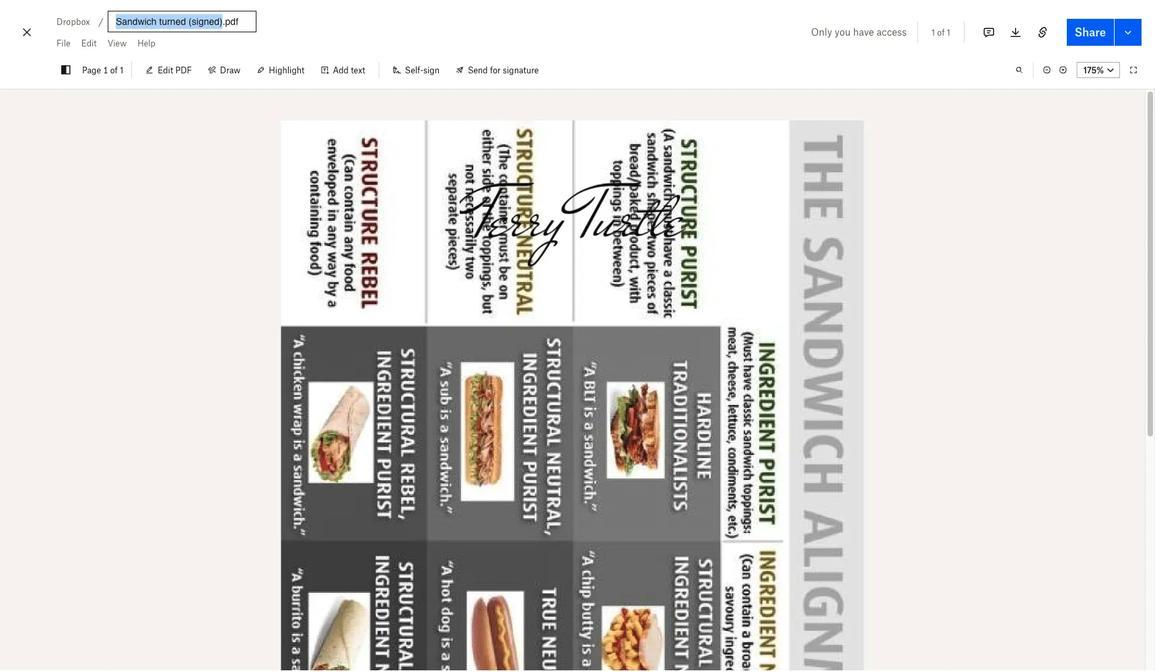 Task type: locate. For each thing, give the bounding box(es) containing it.
0 horizontal spatial edit
[[81, 38, 97, 48]]

of right access
[[938, 27, 945, 37]]

you
[[835, 26, 851, 37]]

1 vertical spatial of
[[110, 65, 118, 75]]

page 1 of 1
[[82, 65, 123, 75]]

add text button
[[313, 59, 374, 81]]

0 vertical spatial of
[[938, 27, 945, 37]]

1 vertical spatial edit
[[158, 65, 173, 75]]

signature
[[503, 65, 539, 75]]

edit right file popup button on the top of page
[[81, 38, 97, 48]]

edit inside popup button
[[81, 38, 97, 48]]

dropbox button
[[51, 13, 96, 30]]

1
[[932, 27, 936, 37], [948, 27, 951, 37], [103, 65, 108, 75], [120, 65, 123, 75]]

send
[[468, 65, 488, 75]]

0 vertical spatial edit
[[81, 38, 97, 48]]

1 of 1
[[932, 27, 951, 37]]

highlight
[[269, 65, 305, 75]]

send for signature button
[[448, 59, 547, 81]]

add text
[[333, 65, 366, 75]]

sandwich turned (signed).pdf image
[[281, 121, 865, 672]]

view
[[108, 38, 127, 48]]

0 horizontal spatial of
[[110, 65, 118, 75]]

edit button
[[76, 32, 102, 54]]

edit left pdf
[[158, 65, 173, 75]]

of
[[938, 27, 945, 37], [110, 65, 118, 75]]

share button
[[1068, 19, 1115, 46]]

sign
[[424, 65, 440, 75]]

draw button
[[200, 59, 249, 81]]

draw
[[220, 65, 241, 75]]

edit
[[81, 38, 97, 48], [158, 65, 173, 75]]

add
[[333, 65, 349, 75]]

highlight button
[[249, 59, 313, 81]]

of right page
[[110, 65, 118, 75]]

1 horizontal spatial edit
[[158, 65, 173, 75]]

175%
[[1084, 65, 1105, 75]]

help button
[[132, 32, 161, 54]]

edit for edit pdf
[[158, 65, 173, 75]]

edit inside button
[[158, 65, 173, 75]]

file button
[[51, 32, 76, 54]]



Task type: vqa. For each thing, say whether or not it's contained in the screenshot.
Draw button
yes



Task type: describe. For each thing, give the bounding box(es) containing it.
for
[[490, 65, 501, 75]]

have
[[854, 26, 875, 37]]

/
[[98, 16, 104, 27]]

access
[[877, 26, 907, 37]]

page
[[82, 65, 101, 75]]

1 horizontal spatial of
[[938, 27, 945, 37]]

175% button
[[1078, 62, 1121, 78]]

edit for edit
[[81, 38, 97, 48]]

view button
[[102, 32, 132, 54]]

only you have access
[[812, 26, 907, 37]]

pdf
[[175, 65, 192, 75]]

edit pdf
[[158, 65, 192, 75]]

text
[[351, 65, 366, 75]]

self-sign
[[405, 65, 440, 75]]

self-
[[405, 65, 424, 75]]

send for signature
[[468, 65, 539, 75]]

help
[[138, 38, 156, 48]]

self-sign button
[[385, 59, 448, 81]]

filename text field
[[116, 14, 249, 29]]

share
[[1076, 26, 1107, 39]]

dropbox
[[57, 17, 90, 27]]

only
[[812, 26, 833, 37]]

close image
[[19, 22, 35, 43]]

edit pdf button
[[138, 59, 200, 81]]

file
[[57, 38, 70, 48]]



